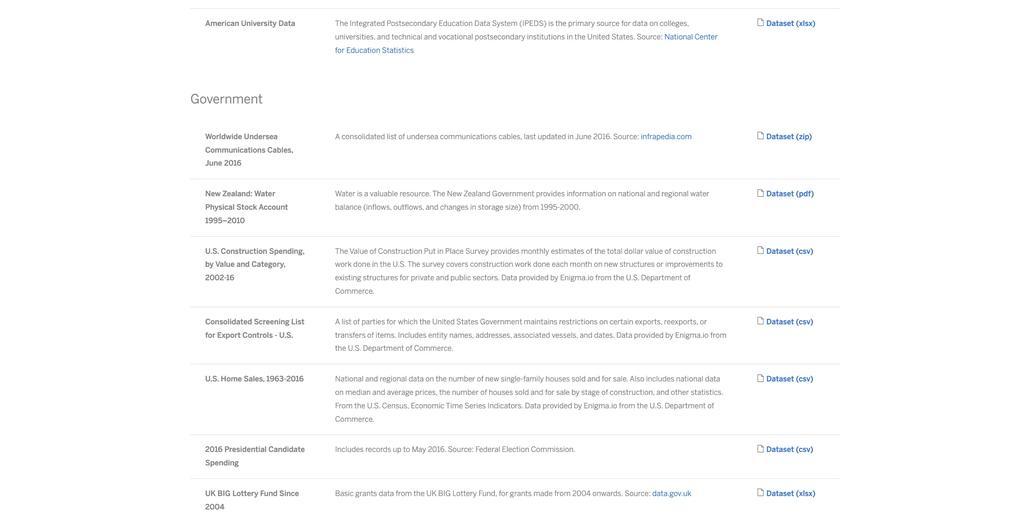 Task type: describe. For each thing, give the bounding box(es) containing it.
new inside the water is a valuable resource. the new zealand government provides information on national and regional water balance (inflows, outflows, and changes in storage size) from 1995-2000.
[[447, 189, 462, 198]]

regional inside the water is a valuable resource. the new zealand government provides information on national and regional water balance (inflows, outflows, and changes in storage size) from 1995-2000.
[[662, 189, 689, 198]]

dataset ( zip )
[[767, 132, 813, 141]]

by inside a list of parties for which the united states government maintains restrictions on certain exports, reexports, or transfers of items. includes entity names, addresses, associated vessels, and dates. data provided by enigma.io from the u.s. department of commerce.
[[666, 331, 674, 339]]

csv for of
[[799, 247, 811, 255]]

2000.
[[560, 203, 581, 212]]

associated
[[514, 331, 550, 339]]

1 vertical spatial 2016.
[[428, 445, 446, 454]]

worldwide undersea communications cables, june 2016
[[205, 132, 293, 168]]

and inside a list of parties for which the united states government maintains restrictions on certain exports, reexports, or transfers of items. includes entity names, addresses, associated vessels, and dates. data provided by enigma.io from the u.s. department of commerce.
[[580, 331, 593, 339]]

enigma.io inside a list of parties for which the united states government maintains restrictions on certain exports, reexports, or transfers of items. includes entity names, addresses, associated vessels, and dates. data provided by enigma.io from the u.s. department of commerce.
[[675, 331, 709, 339]]

construction,
[[610, 388, 655, 397]]

u.s. left survey
[[393, 260, 406, 269]]

restrictions
[[559, 317, 598, 326]]

screening
[[254, 317, 290, 326]]

2 big from the left
[[438, 489, 451, 498]]

new inside the value of construction put in place survey provides monthly estimates of the total dollar value of construction work done in the u.s. the survey covers construction work done each month on new structures or improvements to existing structures for private and public sectors. data provided by enigma.io from the u.s. department of commerce.
[[604, 260, 618, 269]]

1 horizontal spatial 2004
[[573, 489, 591, 498]]

infrapedia.com link
[[641, 132, 692, 141]]

0 vertical spatial structures
[[620, 260, 655, 269]]

updated
[[538, 132, 566, 141]]

names,
[[449, 331, 474, 339]]

1 horizontal spatial houses
[[546, 375, 570, 383]]

american university data
[[205, 19, 295, 28]]

dataset for national and regional data on the number of new single-family houses sold and for sale. also includes national data on median and average prices, the number of houses sold and for sale by stage of construction, and other statistics. from the u.s. census, economic time series indicators. data provided by enigma.io from the u.s. department of commerce.
[[767, 375, 795, 383]]

worldwide
[[205, 132, 242, 141]]

changes
[[440, 203, 469, 212]]

cables,
[[268, 146, 293, 154]]

reexports,
[[664, 317, 699, 326]]

single-
[[501, 375, 524, 383]]

0 vertical spatial number
[[449, 375, 476, 383]]

national inside national and regional data on the number of new single-family houses sold and for sale. also includes national data on median and average prices, the number of houses sold and for sale by stage of construction, and other statistics. from the u.s. census, economic time series indicators. data provided by enigma.io from the u.s. department of commerce.
[[676, 375, 704, 383]]

2 work from the left
[[515, 260, 532, 269]]

consolidated
[[342, 132, 385, 141]]

national inside the water is a valuable resource. the new zealand government provides information on national and regional water balance (inflows, outflows, and changes in storage size) from 1995-2000.
[[618, 189, 646, 198]]

dataset for water is a valuable resource. the new zealand government provides information on national and regional water balance (inflows, outflows, and changes in storage size) from 1995-2000.
[[767, 189, 795, 198]]

the inside the integrated postsecondary education data system (ipeds) is the primary source for data on colleges, universities, and technical and vocational postsecondary institutions in the united states. source:
[[335, 19, 348, 28]]

may
[[412, 445, 426, 454]]

department inside a list of parties for which the united states government maintains restrictions on certain exports, reexports, or transfers of items. includes entity names, addresses, associated vessels, and dates. data provided by enigma.io from the u.s. department of commerce.
[[363, 344, 404, 353]]

list inside a list of parties for which the united states government maintains restrictions on certain exports, reexports, or transfers of items. includes entity names, addresses, associated vessels, and dates. data provided by enigma.io from the u.s. department of commerce.
[[342, 317, 352, 326]]

or inside the value of construction put in place survey provides monthly estimates of the total dollar value of construction work done in the u.s. the survey covers construction work done each month on new structures or improvements to existing structures for private and public sectors. data provided by enigma.io from the u.s. department of commerce.
[[657, 260, 664, 269]]

public
[[451, 273, 471, 282]]

4 dataset ( csv ) from the top
[[767, 445, 814, 454]]

american
[[205, 19, 239, 28]]

national center for education statistics
[[335, 32, 718, 55]]

csv for or
[[799, 317, 811, 326]]

balance
[[335, 203, 362, 212]]

up
[[393, 445, 402, 454]]

0 horizontal spatial construction
[[470, 260, 513, 269]]

) for the integrated postsecondary education data system (ipeds) is the primary source for data on colleges, universities, and technical and vocational postsecondary institutions in the united states. source:
[[813, 19, 816, 28]]

education for statistics
[[346, 46, 381, 55]]

dataset for a list of parties for which the united states government maintains restrictions on certain exports, reexports, or transfers of items. includes entity names, addresses, associated vessels, and dates. data provided by enigma.io from the u.s. department of commerce.
[[767, 317, 795, 326]]

) for a list of parties for which the united states government maintains restrictions on certain exports, reexports, or transfers of items. includes entity names, addresses, associated vessels, and dates. data provided by enigma.io from the u.s. department of commerce.
[[811, 317, 814, 326]]

sale.
[[613, 375, 629, 383]]

colleges,
[[660, 19, 689, 28]]

on inside a list of parties for which the united states government maintains restrictions on certain exports, reexports, or transfers of items. includes entity names, addresses, associated vessels, and dates. data provided by enigma.io from the u.s. department of commerce.
[[600, 317, 608, 326]]

commission.
[[531, 445, 576, 454]]

dataset for includes records up to may 2016. source: federal election commission.
[[767, 445, 795, 454]]

election
[[502, 445, 530, 454]]

1 vertical spatial number
[[452, 388, 479, 397]]

a for a list of parties for which the united states government maintains restrictions on certain exports, reexports, or transfers of items. includes entity names, addresses, associated vessels, and dates. data provided by enigma.io from the u.s. department of commerce.
[[335, 317, 340, 326]]

uk big lottery fund since 2004
[[205, 489, 299, 511]]

1 vertical spatial includes
[[335, 445, 364, 454]]

the up private on the bottom of the page
[[408, 260, 421, 269]]

a list of parties for which the united states government maintains restrictions on certain exports, reexports, or transfers of items. includes entity names, addresses, associated vessels, and dates. data provided by enigma.io from the u.s. department of commerce.
[[335, 317, 727, 353]]

federal
[[476, 445, 501, 454]]

data right university on the left top of the page
[[279, 19, 295, 28]]

data.gov.uk
[[653, 489, 692, 498]]

regional inside national and regional data on the number of new single-family houses sold and for sale. also includes national data on median and average prices, the number of houses sold and for sale by stage of construction, and other statistics. from the u.s. census, economic time series indicators. data provided by enigma.io from the u.s. department of commerce.
[[380, 375, 407, 383]]

2 grants from the left
[[510, 489, 532, 498]]

1963-
[[267, 375, 287, 383]]

) for the value of construction put in place survey provides monthly estimates of the total dollar value of construction work done in the u.s. the survey covers construction work done each month on new structures or improvements to existing structures for private and public sectors. data provided by enigma.io from the u.s. department of commerce.
[[811, 247, 814, 255]]

exports,
[[635, 317, 663, 326]]

national and regional data on the number of new single-family houses sold and for sale. also includes national data on median and average prices, the number of houses sold and for sale by stage of construction, and other statistics. from the u.s. census, economic time series indicators. data provided by enigma.io from the u.s. department of commerce.
[[335, 375, 724, 423]]

dataset ( csv ) for also
[[767, 375, 814, 383]]

1 vertical spatial structures
[[363, 273, 398, 282]]

consolidated screening list for export controls - u.s.
[[205, 317, 305, 339]]

the value of construction put in place survey provides monthly estimates of the total dollar value of construction work done in the u.s. the survey covers construction work done each month on new structures or improvements to existing structures for private and public sectors. data provided by enigma.io from the u.s. department of commerce.
[[335, 247, 723, 296]]

physical
[[205, 203, 235, 212]]

lottery inside "uk big lottery fund since 2004"
[[233, 489, 258, 498]]

includes
[[646, 375, 675, 383]]

) for national and regional data on the number of new single-family houses sold and for sale. also includes national data on median and average prices, the number of houses sold and for sale by stage of construction, and other statistics. from the u.s. census, economic time series indicators. data provided by enigma.io from the u.s. department of commerce.
[[811, 375, 814, 383]]

prices,
[[415, 388, 438, 397]]

certain
[[610, 317, 634, 326]]

list
[[291, 317, 305, 326]]

infrapedia.com
[[641, 132, 692, 141]]

1 horizontal spatial sold
[[572, 375, 586, 383]]

for inside the value of construction put in place survey provides monthly estimates of the total dollar value of construction work done in the u.s. the survey covers construction work done each month on new structures or improvements to existing structures for private and public sectors. data provided by enigma.io from the u.s. department of commerce.
[[400, 273, 409, 282]]

a consolidated list of undersea communications cables, last updated in june 2016. source: infrapedia.com
[[335, 132, 692, 141]]

onwards.
[[593, 489, 623, 498]]

(inflows,
[[363, 203, 392, 212]]

u.s. down "dollar"
[[626, 273, 640, 282]]

new inside national and regional data on the number of new single-family houses sold and for sale. also includes national data on median and average prices, the number of houses sold and for sale by stage of construction, and other statistics. from the u.s. census, economic time series indicators. data provided by enigma.io from the u.s. department of commerce.
[[486, 375, 499, 383]]

spending,
[[269, 247, 305, 255]]

1995–2010
[[205, 216, 245, 225]]

other
[[671, 388, 690, 397]]

) for includes records up to may 2016. source: federal election commission.
[[811, 445, 814, 454]]

pdf
[[799, 189, 811, 198]]

a
[[364, 189, 368, 198]]

data inside national and regional data on the number of new single-family houses sold and for sale. also includes national data on median and average prices, the number of houses sold and for sale by stage of construction, and other statistics. from the u.s. census, economic time series indicators. data provided by enigma.io from the u.s. department of commerce.
[[525, 401, 541, 410]]

commerce. inside the value of construction put in place survey provides monthly estimates of the total dollar value of construction work done in the u.s. the survey covers construction work done each month on new structures or improvements to existing structures for private and public sectors. data provided by enigma.io from the u.s. department of commerce.
[[335, 287, 375, 296]]

dates.
[[594, 331, 615, 339]]

from
[[335, 401, 353, 410]]

dataset ( xlsx ) for national center for education statistics
[[767, 19, 816, 28]]

economic
[[411, 401, 445, 410]]

provides inside the value of construction put in place survey provides monthly estimates of the total dollar value of construction work done in the u.s. the survey covers construction work done each month on new structures or improvements to existing structures for private and public sectors. data provided by enigma.io from the u.s. department of commerce.
[[491, 247, 520, 255]]

u.s. down 'median'
[[367, 401, 381, 410]]

source: right onwards.
[[625, 489, 651, 498]]

a for a consolidated list of undersea communications cables, last updated in june 2016. source: infrapedia.com
[[335, 132, 340, 141]]

center
[[695, 32, 718, 41]]

export
[[217, 331, 241, 339]]

sale
[[557, 388, 570, 397]]

dataset ( pdf )
[[767, 189, 814, 198]]

zip
[[799, 132, 810, 141]]

indicators.
[[488, 401, 524, 410]]

national for and
[[335, 375, 364, 383]]

addresses,
[[476, 331, 512, 339]]

education for data
[[439, 19, 473, 28]]

for right fund,
[[499, 489, 509, 498]]

made
[[534, 489, 553, 498]]

data up prices,
[[409, 375, 424, 383]]

last
[[524, 132, 536, 141]]

communications
[[440, 132, 497, 141]]

1 vertical spatial to
[[403, 445, 410, 454]]

consolidated
[[205, 317, 252, 326]]

undersea
[[244, 132, 278, 141]]

on up from
[[335, 388, 344, 397]]

for inside the 'national center for education statistics'
[[335, 46, 345, 55]]

fund,
[[479, 489, 497, 498]]

states
[[457, 317, 479, 326]]

fund
[[260, 489, 278, 498]]

dataset ( csv ) for or
[[767, 317, 814, 326]]

uk inside "uk big lottery fund since 2004"
[[205, 489, 216, 498]]

for inside consolidated screening list for export controls - u.s.
[[205, 331, 215, 339]]

( for water is a valuable resource. the new zealand government provides information on national and regional water balance (inflows, outflows, and changes in storage size) from 1995-2000.
[[796, 189, 799, 198]]

for inside the integrated postsecondary education data system (ipeds) is the primary source for data on colleges, universities, and technical and vocational postsecondary institutions in the united states. source:
[[622, 19, 631, 28]]

maintains
[[524, 317, 558, 326]]

2 ( from the top
[[796, 132, 799, 141]]

or inside a list of parties for which the united states government maintains restrictions on certain exports, reexports, or transfers of items. includes entity names, addresses, associated vessels, and dates. data provided by enigma.io from the u.s. department of commerce.
[[700, 317, 708, 326]]

by down stage
[[574, 401, 582, 410]]

system
[[492, 19, 518, 28]]

by right 'sale' on the bottom right of page
[[572, 388, 580, 397]]

construction inside the value of construction put in place survey provides monthly estimates of the total dollar value of construction work done in the u.s. the survey covers construction work done each month on new structures or improvements to existing structures for private and public sectors. data provided by enigma.io from the u.s. department of commerce.
[[378, 247, 423, 255]]

records
[[366, 445, 391, 454]]

enigma.io inside the value of construction put in place survey provides monthly estimates of the total dollar value of construction work done in the u.s. the survey covers construction work done each month on new structures or improvements to existing structures for private and public sectors. data provided by enigma.io from the u.s. department of commerce.
[[560, 273, 594, 282]]

on inside the integrated postsecondary education data system (ipeds) is the primary source for data on colleges, universities, and technical and vocational postsecondary institutions in the united states. source:
[[650, 19, 658, 28]]

basic
[[335, 489, 354, 498]]

new zealand: water physical stock account 1995–2010
[[205, 189, 288, 225]]

home
[[221, 375, 242, 383]]

dataset ( xlsx ) for data.gov.uk
[[767, 489, 816, 498]]

2016 presidential candidate spending
[[205, 445, 305, 467]]

on inside the value of construction put in place survey provides monthly estimates of the total dollar value of construction work done in the u.s. the survey covers construction work done each month on new structures or improvements to existing structures for private and public sectors. data provided by enigma.io from the u.s. department of commerce.
[[594, 260, 603, 269]]

and inside "u.s. construction spending, by value and category, 2002-16"
[[237, 260, 250, 269]]

( for a list of parties for which the united states government maintains restrictions on certain exports, reexports, or transfers of items. includes entity names, addresses, associated vessels, and dates. data provided by enigma.io from the u.s. department of commerce.
[[796, 317, 799, 326]]

( for the integrated postsecondary education data system (ipeds) is the primary source for data on colleges, universities, and technical and vocational postsecondary institutions in the united states. source:
[[796, 19, 799, 28]]

1 work from the left
[[335, 260, 352, 269]]

u.s. inside "u.s. construction spending, by value and category, 2002-16"
[[205, 247, 219, 255]]

0 vertical spatial list
[[387, 132, 397, 141]]

which
[[398, 317, 418, 326]]

2 dataset from the top
[[767, 132, 795, 141]]

provided inside the value of construction put in place survey provides monthly estimates of the total dollar value of construction work done in the u.s. the survey covers construction work done each month on new structures or improvements to existing structures for private and public sectors. data provided by enigma.io from the u.s. department of commerce.
[[519, 273, 549, 282]]

from inside the water is a valuable resource. the new zealand government provides information on national and regional water balance (inflows, outflows, and changes in storage size) from 1995-2000.
[[523, 203, 539, 212]]

( for the value of construction put in place survey provides monthly estimates of the total dollar value of construction work done in the u.s. the survey covers construction work done each month on new structures or improvements to existing structures for private and public sectors. data provided by enigma.io from the u.s. department of commerce.
[[796, 247, 799, 255]]

from inside the value of construction put in place survey provides monthly estimates of the total dollar value of construction work done in the u.s. the survey covers construction work done each month on new structures or improvements to existing structures for private and public sectors. data provided by enigma.io from the u.s. department of commerce.
[[596, 273, 612, 282]]

stock
[[237, 203, 257, 212]]

2 horizontal spatial 2016
[[286, 375, 304, 383]]

covers
[[446, 260, 469, 269]]

new inside new zealand: water physical stock account 1995–2010
[[205, 189, 221, 198]]

items.
[[376, 331, 397, 339]]

spending
[[205, 459, 239, 467]]

data inside the integrated postsecondary education data system (ipeds) is the primary source for data on colleges, universities, and technical and vocational postsecondary institutions in the united states. source:
[[475, 19, 491, 28]]

sectors.
[[473, 273, 500, 282]]

source
[[597, 19, 620, 28]]

water inside new zealand: water physical stock account 1995–2010
[[254, 189, 275, 198]]



Task type: locate. For each thing, give the bounding box(es) containing it.
the up the universities,
[[335, 19, 348, 28]]

1 horizontal spatial provides
[[536, 189, 565, 198]]

2004
[[573, 489, 591, 498], [205, 502, 225, 511]]

value
[[645, 247, 663, 255]]

1 horizontal spatial or
[[700, 317, 708, 326]]

includes left the records
[[335, 445, 364, 454]]

-
[[275, 331, 278, 339]]

1 vertical spatial 2016
[[286, 375, 304, 383]]

enigma.io down month
[[560, 273, 594, 282]]

sold down single-
[[515, 388, 529, 397]]

existing
[[335, 273, 361, 282]]

1 vertical spatial list
[[342, 317, 352, 326]]

1 vertical spatial value
[[215, 260, 235, 269]]

0 horizontal spatial national
[[618, 189, 646, 198]]

2 construction from the left
[[378, 247, 423, 255]]

2 new from the left
[[447, 189, 462, 198]]

1 dataset from the top
[[767, 19, 795, 28]]

national inside the 'national center for education statistics'
[[665, 32, 693, 41]]

8 dataset from the top
[[767, 489, 795, 498]]

u.s. left home
[[205, 375, 219, 383]]

0 horizontal spatial value
[[215, 260, 235, 269]]

put
[[424, 247, 436, 255]]

structures down "dollar"
[[620, 260, 655, 269]]

u.s. down 'includes'
[[650, 401, 663, 410]]

2 xlsx from the top
[[799, 489, 813, 498]]

)
[[813, 19, 816, 28], [810, 132, 813, 141], [811, 189, 814, 198], [811, 247, 814, 255], [811, 317, 814, 326], [811, 375, 814, 383], [811, 445, 814, 454], [813, 489, 816, 498]]

1 horizontal spatial value
[[350, 247, 368, 255]]

1 water from the left
[[254, 189, 275, 198]]

for left sale.
[[602, 375, 612, 383]]

includes inside a list of parties for which the united states government maintains restrictions on certain exports, reexports, or transfers of items. includes entity names, addresses, associated vessels, and dates. data provided by enigma.io from the u.s. department of commerce.
[[398, 331, 427, 339]]

0 horizontal spatial structures
[[363, 273, 398, 282]]

provided inside national and regional data on the number of new single-family houses sold and for sale. also includes national data on median and average prices, the number of houses sold and for sale by stage of construction, and other statistics. from the u.s. census, economic time series indicators. data provided by enigma.io from the u.s. department of commerce.
[[543, 401, 573, 410]]

2016 down communications in the top of the page
[[224, 159, 242, 168]]

source: inside the integrated postsecondary education data system (ipeds) is the primary source for data on colleges, universities, and technical and vocational postsecondary institutions in the united states. source:
[[637, 32, 663, 41]]

0 horizontal spatial grants
[[356, 489, 377, 498]]

8 ( from the top
[[796, 489, 799, 498]]

1 ( from the top
[[796, 19, 799, 28]]

1 horizontal spatial big
[[438, 489, 451, 498]]

account
[[259, 203, 288, 212]]

in inside the water is a valuable resource. the new zealand government provides information on national and regional water balance (inflows, outflows, and changes in storage size) from 1995-2000.
[[470, 203, 477, 212]]

2 dataset ( xlsx ) from the top
[[767, 489, 816, 498]]

1 vertical spatial education
[[346, 46, 381, 55]]

0 vertical spatial provides
[[536, 189, 565, 198]]

houses up 'sale' on the bottom right of page
[[546, 375, 570, 383]]

national down colleges,
[[665, 32, 693, 41]]

1995-
[[541, 203, 560, 212]]

construction left put
[[378, 247, 423, 255]]

1 horizontal spatial regional
[[662, 189, 689, 198]]

water
[[254, 189, 275, 198], [335, 189, 355, 198]]

on left colleges,
[[650, 19, 658, 28]]

0 horizontal spatial new
[[486, 375, 499, 383]]

0 horizontal spatial big
[[218, 489, 231, 498]]

1 vertical spatial xlsx
[[799, 489, 813, 498]]

1 horizontal spatial construction
[[378, 247, 423, 255]]

new up changes
[[447, 189, 462, 198]]

department down other on the bottom of page
[[665, 401, 706, 410]]

0 vertical spatial value
[[350, 247, 368, 255]]

1 vertical spatial department
[[363, 344, 404, 353]]

2 vertical spatial commerce.
[[335, 415, 375, 423]]

2 vertical spatial 2016
[[205, 445, 223, 454]]

0 vertical spatial department
[[641, 273, 683, 282]]

the
[[335, 19, 348, 28], [433, 189, 446, 198], [335, 247, 348, 255], [408, 260, 421, 269]]

water up balance
[[335, 189, 355, 198]]

1 dataset ( csv ) from the top
[[767, 247, 814, 255]]

big left fund,
[[438, 489, 451, 498]]

data inside a list of parties for which the united states government maintains restrictions on certain exports, reexports, or transfers of items. includes entity names, addresses, associated vessels, and dates. data provided by enigma.io from the u.s. department of commerce.
[[617, 331, 633, 339]]

1 vertical spatial regional
[[380, 375, 407, 383]]

xlsx for national center for education statistics
[[799, 19, 813, 28]]

a inside a list of parties for which the united states government maintains restrictions on certain exports, reexports, or transfers of items. includes entity names, addresses, associated vessels, and dates. data provided by enigma.io from the u.s. department of commerce.
[[335, 317, 340, 326]]

government inside a list of parties for which the united states government maintains restrictions on certain exports, reexports, or transfers of items. includes entity names, addresses, associated vessels, and dates. data provided by enigma.io from the u.s. department of commerce.
[[480, 317, 523, 326]]

sales,
[[244, 375, 265, 383]]

place
[[445, 247, 464, 255]]

a
[[335, 132, 340, 141], [335, 317, 340, 326]]

since
[[280, 489, 299, 498]]

2016 right the "sales,"
[[286, 375, 304, 383]]

provides right survey
[[491, 247, 520, 255]]

commerce. down existing
[[335, 287, 375, 296]]

total
[[607, 247, 623, 255]]

or
[[657, 260, 664, 269], [700, 317, 708, 326]]

national inside national and regional data on the number of new single-family houses sold and for sale. also includes national data on median and average prices, the number of houses sold and for sale by stage of construction, and other statistics. from the u.s. census, economic time series indicators. data provided by enigma.io from the u.s. department of commerce.
[[335, 375, 364, 383]]

number
[[449, 375, 476, 383], [452, 388, 479, 397]]

provided down monthly
[[519, 273, 549, 282]]

0 vertical spatial 2016.
[[594, 132, 612, 141]]

2 a from the top
[[335, 317, 340, 326]]

the
[[556, 19, 567, 28], [575, 32, 586, 41], [595, 247, 606, 255], [380, 260, 391, 269], [614, 273, 625, 282], [420, 317, 431, 326], [335, 344, 346, 353], [436, 375, 447, 383], [439, 388, 451, 397], [355, 401, 366, 410], [637, 401, 648, 410], [414, 489, 425, 498]]

houses
[[546, 375, 570, 383], [489, 388, 513, 397]]

3 ( from the top
[[796, 189, 799, 198]]

1 vertical spatial is
[[357, 189, 363, 198]]

1 vertical spatial enigma.io
[[675, 331, 709, 339]]

1 vertical spatial 2004
[[205, 502, 225, 511]]

data.gov.uk link
[[653, 489, 692, 498]]

united inside the integrated postsecondary education data system (ipeds) is the primary source for data on colleges, universities, and technical and vocational postsecondary institutions in the united states. source:
[[588, 32, 610, 41]]

national up other on the bottom of page
[[676, 375, 704, 383]]

1 vertical spatial government
[[492, 189, 535, 198]]

is inside the water is a valuable resource. the new zealand government provides information on national and regional water balance (inflows, outflows, and changes in storage size) from 1995-2000.
[[357, 189, 363, 198]]

1 new from the left
[[205, 189, 221, 198]]

value inside "u.s. construction spending, by value and category, 2002-16"
[[215, 260, 235, 269]]

department
[[641, 273, 683, 282], [363, 344, 404, 353], [665, 401, 706, 410]]

enigma.io down stage
[[584, 401, 618, 410]]

1 a from the top
[[335, 132, 340, 141]]

states.
[[612, 32, 635, 41]]

department inside the value of construction put in place survey provides monthly estimates of the total dollar value of construction work done in the u.s. the survey covers construction work done each month on new structures or improvements to existing structures for private and public sectors. data provided by enigma.io from the u.s. department of commerce.
[[641, 273, 683, 282]]

1 horizontal spatial lottery
[[453, 489, 477, 498]]

(ipeds)
[[520, 19, 547, 28]]

the inside the water is a valuable resource. the new zealand government provides information on national and regional water balance (inflows, outflows, and changes in storage size) from 1995-2000.
[[433, 189, 446, 198]]

data right basic
[[379, 489, 394, 498]]

value up 16
[[215, 260, 235, 269]]

grants
[[356, 489, 377, 498], [510, 489, 532, 498]]

0 horizontal spatial provides
[[491, 247, 520, 255]]

2004 down spending
[[205, 502, 225, 511]]

1 vertical spatial commerce.
[[414, 344, 454, 353]]

dataset ( csv ) for of
[[767, 247, 814, 255]]

june inside worldwide undersea communications cables, june 2016
[[205, 159, 222, 168]]

integrated
[[350, 19, 385, 28]]

zealand
[[464, 189, 491, 198]]

and inside the value of construction put in place survey provides monthly estimates of the total dollar value of construction work done in the u.s. the survey covers construction work done each month on new structures or improvements to existing structures for private and public sectors. data provided by enigma.io from the u.s. department of commerce.
[[436, 273, 449, 282]]

3 dataset from the top
[[767, 189, 795, 198]]

2 uk from the left
[[427, 489, 437, 498]]

united down 'source'
[[588, 32, 610, 41]]

statistics
[[382, 46, 414, 55]]

provided down 'sale' on the bottom right of page
[[543, 401, 573, 410]]

1 horizontal spatial includes
[[398, 331, 427, 339]]

commerce. inside a list of parties for which the united states government maintains restrictions on certain exports, reexports, or transfers of items. includes entity names, addresses, associated vessels, and dates. data provided by enigma.io from the u.s. department of commerce.
[[414, 344, 454, 353]]

u.s. inside a list of parties for which the united states government maintains restrictions on certain exports, reexports, or transfers of items. includes entity names, addresses, associated vessels, and dates. data provided by enigma.io from the u.s. department of commerce.
[[348, 344, 361, 353]]

0 vertical spatial commerce.
[[335, 287, 375, 296]]

csv for also
[[799, 375, 811, 383]]

for left 'sale' on the bottom right of page
[[545, 388, 555, 397]]

data down family
[[525, 401, 541, 410]]

source: right states.
[[637, 32, 663, 41]]

done
[[354, 260, 371, 269], [533, 260, 550, 269]]

technical
[[392, 32, 423, 41]]

new up physical
[[205, 189, 221, 198]]

2016 inside worldwide undersea communications cables, june 2016
[[224, 159, 242, 168]]

1 horizontal spatial structures
[[620, 260, 655, 269]]

regional up average
[[380, 375, 407, 383]]

new left single-
[[486, 375, 499, 383]]

or down value at the right top of page
[[657, 260, 664, 269]]

2 lottery from the left
[[453, 489, 477, 498]]

0 horizontal spatial to
[[403, 445, 410, 454]]

big inside "uk big lottery fund since 2004"
[[218, 489, 231, 498]]

lottery left fund,
[[453, 489, 477, 498]]

1 lottery from the left
[[233, 489, 258, 498]]

by down the each
[[551, 273, 559, 282]]

3 dataset ( csv ) from the top
[[767, 375, 814, 383]]

1 horizontal spatial new
[[447, 189, 462, 198]]

2 vertical spatial government
[[480, 317, 523, 326]]

education inside the integrated postsecondary education data system (ipeds) is the primary source for data on colleges, universities, and technical and vocational postsecondary institutions in the united states. source:
[[439, 19, 473, 28]]

1 construction from the left
[[221, 247, 267, 255]]

u.s. home sales, 1963-2016
[[205, 375, 304, 383]]

0 vertical spatial national
[[618, 189, 646, 198]]

to inside the value of construction put in place survey provides monthly estimates of the total dollar value of construction work done in the u.s. the survey covers construction work done each month on new structures or improvements to existing structures for private and public sectors. data provided by enigma.io from the u.s. department of commerce.
[[716, 260, 723, 269]]

construction up category,
[[221, 247, 267, 255]]

education inside the 'national center for education statistics'
[[346, 46, 381, 55]]

1 horizontal spatial work
[[515, 260, 532, 269]]

0 vertical spatial government
[[190, 92, 263, 107]]

water up the account
[[254, 189, 275, 198]]

national right information
[[618, 189, 646, 198]]

1 horizontal spatial 2016
[[224, 159, 242, 168]]

1 vertical spatial june
[[205, 159, 222, 168]]

0 vertical spatial a
[[335, 132, 340, 141]]

by up 2002-
[[205, 260, 214, 269]]

to right up
[[403, 445, 410, 454]]

0 vertical spatial 2016
[[224, 159, 242, 168]]

0 horizontal spatial 2004
[[205, 502, 225, 511]]

0 vertical spatial june
[[576, 132, 592, 141]]

provided inside a list of parties for which the united states government maintains restrictions on certain exports, reexports, or transfers of items. includes entity names, addresses, associated vessels, and dates. data provided by enigma.io from the u.s. department of commerce.
[[634, 331, 664, 339]]

national up 'median'
[[335, 375, 364, 383]]

education up vocational on the left of the page
[[439, 19, 473, 28]]

median
[[346, 388, 371, 397]]

for up states.
[[622, 19, 631, 28]]

1 grants from the left
[[356, 489, 377, 498]]

0 vertical spatial provided
[[519, 273, 549, 282]]

provided
[[519, 273, 549, 282], [634, 331, 664, 339], [543, 401, 573, 410]]

0 horizontal spatial june
[[205, 159, 222, 168]]

on right month
[[594, 260, 603, 269]]

2016.
[[594, 132, 612, 141], [428, 445, 446, 454]]

houses up indicators.
[[489, 388, 513, 397]]

1 big from the left
[[218, 489, 231, 498]]

for
[[622, 19, 631, 28], [335, 46, 345, 55], [400, 273, 409, 282], [387, 317, 396, 326], [205, 331, 215, 339], [602, 375, 612, 383], [545, 388, 555, 397], [499, 489, 509, 498]]

number up the time
[[449, 375, 476, 383]]

for left export
[[205, 331, 215, 339]]

0 vertical spatial xlsx
[[799, 19, 813, 28]]

basic grants data from the uk big lottery fund, for grants made from 2004 onwards. source: data.gov.uk
[[335, 489, 692, 498]]

resource.
[[400, 189, 431, 198]]

2 water from the left
[[335, 189, 355, 198]]

commerce.
[[335, 287, 375, 296], [414, 344, 454, 353], [335, 415, 375, 423]]

grants right basic
[[356, 489, 377, 498]]

1 horizontal spatial june
[[576, 132, 592, 141]]

0 horizontal spatial lottery
[[233, 489, 258, 498]]

government up worldwide
[[190, 92, 263, 107]]

3 csv from the top
[[799, 375, 811, 383]]

1 dataset ( xlsx ) from the top
[[767, 19, 816, 28]]

or right reexports,
[[700, 317, 708, 326]]

and
[[377, 32, 390, 41], [424, 32, 437, 41], [647, 189, 660, 198], [426, 203, 439, 212], [237, 260, 250, 269], [436, 273, 449, 282], [580, 331, 593, 339], [365, 375, 378, 383], [588, 375, 601, 383], [373, 388, 385, 397], [531, 388, 544, 397], [657, 388, 670, 397]]

dataset for the integrated postsecondary education data system (ipeds) is the primary source for data on colleges, universities, and technical and vocational postsecondary institutions in the united states. source:
[[767, 19, 795, 28]]

construction up the sectors.
[[470, 260, 513, 269]]

big
[[218, 489, 231, 498], [438, 489, 451, 498]]

by
[[205, 260, 214, 269], [551, 273, 559, 282], [666, 331, 674, 339], [572, 388, 580, 397], [574, 401, 582, 410]]

1 horizontal spatial to
[[716, 260, 723, 269]]

to
[[716, 260, 723, 269], [403, 445, 410, 454]]

1 vertical spatial new
[[486, 375, 499, 383]]

16
[[226, 273, 234, 282]]

from inside national and regional data on the number of new single-family houses sold and for sale. also includes national data on median and average prices, the number of houses sold and for sale by stage of construction, and other statistics. from the u.s. census, economic time series indicators. data provided by enigma.io from the u.s. department of commerce.
[[619, 401, 636, 410]]

enigma.io inside national and regional data on the number of new single-family houses sold and for sale. also includes national data on median and average prices, the number of houses sold and for sale by stage of construction, and other statistics. from the u.s. census, economic time series indicators. data provided by enigma.io from the u.s. department of commerce.
[[584, 401, 618, 410]]

csv
[[799, 247, 811, 255], [799, 317, 811, 326], [799, 375, 811, 383], [799, 445, 811, 454]]

presidential
[[225, 445, 267, 454]]

department down value at the right top of page
[[641, 273, 683, 282]]

data right the sectors.
[[502, 273, 518, 282]]

0 vertical spatial to
[[716, 260, 723, 269]]

is up institutions
[[549, 19, 554, 28]]

monthly
[[521, 247, 550, 255]]

universities,
[[335, 32, 376, 41]]

on inside the water is a valuable resource. the new zealand government provides information on national and regional water balance (inflows, outflows, and changes in storage size) from 1995-2000.
[[608, 189, 617, 198]]

0 vertical spatial 2004
[[573, 489, 591, 498]]

0 horizontal spatial 2016.
[[428, 445, 446, 454]]

0 vertical spatial houses
[[546, 375, 570, 383]]

dataset for the value of construction put in place survey provides monthly estimates of the total dollar value of construction work done in the u.s. the survey covers construction work done each month on new structures or improvements to existing structures for private and public sectors. data provided by enigma.io from the u.s. department of commerce.
[[767, 247, 795, 255]]

xlsx for data.gov.uk
[[799, 489, 813, 498]]

government
[[190, 92, 263, 107], [492, 189, 535, 198], [480, 317, 523, 326]]

u.s. down transfers
[[348, 344, 361, 353]]

a up transfers
[[335, 317, 340, 326]]

zealand:
[[223, 189, 253, 198]]

enigma.io
[[560, 273, 594, 282], [675, 331, 709, 339], [584, 401, 618, 410]]

0 vertical spatial national
[[665, 32, 693, 41]]

xlsx
[[799, 19, 813, 28], [799, 489, 813, 498]]

done down monthly
[[533, 260, 550, 269]]

construction up improvements
[[673, 247, 716, 255]]

2 vertical spatial provided
[[543, 401, 573, 410]]

provides inside the water is a valuable resource. the new zealand government provides information on national and regional water balance (inflows, outflows, and changes in storage size) from 1995-2000.
[[536, 189, 565, 198]]

the up changes
[[433, 189, 446, 198]]

1 vertical spatial houses
[[489, 388, 513, 397]]

u.s. construction spending, by value and category, 2002-16
[[205, 247, 305, 282]]

data inside the value of construction put in place survey provides monthly estimates of the total dollar value of construction work done in the u.s. the survey covers construction work done each month on new structures or improvements to existing structures for private and public sectors. data provided by enigma.io from the u.s. department of commerce.
[[502, 273, 518, 282]]

u.s. inside consolidated screening list for export controls - u.s.
[[279, 331, 293, 339]]

1 uk from the left
[[205, 489, 216, 498]]

4 csv from the top
[[799, 445, 811, 454]]

1 horizontal spatial national
[[676, 375, 704, 383]]

by inside "u.s. construction spending, by value and category, 2002-16"
[[205, 260, 214, 269]]

2016 up spending
[[205, 445, 223, 454]]

0 horizontal spatial includes
[[335, 445, 364, 454]]

census,
[[382, 401, 409, 410]]

june down communications in the top of the page
[[205, 159, 222, 168]]

work down monthly
[[515, 260, 532, 269]]

0 vertical spatial includes
[[398, 331, 427, 339]]

number up the series
[[452, 388, 479, 397]]

1 csv from the top
[[799, 247, 811, 255]]

grants left made
[[510, 489, 532, 498]]

( for national and regional data on the number of new single-family houses sold and for sale. also includes national data on median and average prices, the number of houses sold and for sale by stage of construction, and other statistics. from the u.s. census, economic time series indicators. data provided by enigma.io from the u.s. department of commerce.
[[796, 375, 799, 383]]

0 horizontal spatial work
[[335, 260, 352, 269]]

united up entity
[[432, 317, 455, 326]]

on right information
[[608, 189, 617, 198]]

transfers
[[335, 331, 366, 339]]

in
[[567, 32, 573, 41], [568, 132, 574, 141], [470, 203, 477, 212], [438, 247, 444, 255], [372, 260, 378, 269]]

1 vertical spatial sold
[[515, 388, 529, 397]]

2 vertical spatial enigma.io
[[584, 401, 618, 410]]

0 horizontal spatial is
[[357, 189, 363, 198]]

for up items.
[[387, 317, 396, 326]]

month
[[570, 260, 593, 269]]

lottery left fund
[[233, 489, 258, 498]]

provided down exports,
[[634, 331, 664, 339]]

department inside national and regional data on the number of new single-family houses sold and for sale. also includes national data on median and average prices, the number of houses sold and for sale by stage of construction, and other statistics. from the u.s. census, economic time series indicators. data provided by enigma.io from the u.s. department of commerce.
[[665, 401, 706, 410]]

2 vertical spatial department
[[665, 401, 706, 410]]

for left private on the bottom of the page
[[400, 273, 409, 282]]

0 horizontal spatial done
[[354, 260, 371, 269]]

0 vertical spatial enigma.io
[[560, 273, 594, 282]]

( for includes records up to may 2016. source: federal election commission.
[[796, 445, 799, 454]]

2 csv from the top
[[799, 317, 811, 326]]

1 horizontal spatial united
[[588, 32, 610, 41]]

united inside a list of parties for which the united states government maintains restrictions on certain exports, reexports, or transfers of items. includes entity names, addresses, associated vessels, and dates. data provided by enigma.io from the u.s. department of commerce.
[[432, 317, 455, 326]]

0 horizontal spatial water
[[254, 189, 275, 198]]

2016 inside 2016 presidential candidate spending
[[205, 445, 223, 454]]

dataset ( csv )
[[767, 247, 814, 255], [767, 317, 814, 326], [767, 375, 814, 383], [767, 445, 814, 454]]

data up postsecondary
[[475, 19, 491, 28]]

primary
[[569, 19, 595, 28]]

1 horizontal spatial water
[[335, 189, 355, 198]]

data up states.
[[633, 19, 648, 28]]

water inside the water is a valuable resource. the new zealand government provides information on national and regional water balance (inflows, outflows, and changes in storage size) from 1995-2000.
[[335, 189, 355, 198]]

by inside the value of construction put in place survey provides monthly estimates of the total dollar value of construction work done in the u.s. the survey covers construction work done each month on new structures or improvements to existing structures for private and public sectors. data provided by enigma.io from the u.s. department of commerce.
[[551, 273, 559, 282]]

u.s. right -
[[279, 331, 293, 339]]

0 horizontal spatial national
[[335, 375, 364, 383]]

regional left water
[[662, 189, 689, 198]]

government up size) in the top of the page
[[492, 189, 535, 198]]

private
[[411, 273, 435, 282]]

1 vertical spatial national
[[676, 375, 704, 383]]

0 horizontal spatial or
[[657, 260, 664, 269]]

4 ( from the top
[[796, 247, 799, 255]]

4 dataset from the top
[[767, 247, 795, 255]]

the up existing
[[335, 247, 348, 255]]

work
[[335, 260, 352, 269], [515, 260, 532, 269]]

) for water is a valuable resource. the new zealand government provides information on national and regional water balance (inflows, outflows, and changes in storage size) from 1995-2000.
[[811, 189, 814, 198]]

data inside the integrated postsecondary education data system (ipeds) is the primary source for data on colleges, universities, and technical and vocational postsecondary institutions in the united states. source:
[[633, 19, 648, 28]]

undersea
[[407, 132, 439, 141]]

new
[[604, 260, 618, 269], [486, 375, 499, 383]]

source: left infrapedia.com link
[[614, 132, 640, 141]]

to right improvements
[[716, 260, 723, 269]]

communications
[[205, 146, 266, 154]]

0 horizontal spatial 2016
[[205, 445, 223, 454]]

6 dataset from the top
[[767, 375, 795, 383]]

2004 left onwards.
[[573, 489, 591, 498]]

0 horizontal spatial sold
[[515, 388, 529, 397]]

2 done from the left
[[533, 260, 550, 269]]

0 horizontal spatial construction
[[221, 247, 267, 255]]

national
[[665, 32, 693, 41], [335, 375, 364, 383]]

category,
[[252, 260, 286, 269]]

value inside the value of construction put in place survey provides monthly estimates of the total dollar value of construction work done in the u.s. the survey covers construction work done each month on new structures or improvements to existing structures for private and public sectors. data provided by enigma.io from the u.s. department of commerce.
[[350, 247, 368, 255]]

on up prices,
[[426, 375, 434, 383]]

for inside a list of parties for which the united states government maintains restrictions on certain exports, reexports, or transfers of items. includes entity names, addresses, associated vessels, and dates. data provided by enigma.io from the u.s. department of commerce.
[[387, 317, 396, 326]]

list right consolidated
[[387, 132, 397, 141]]

1 horizontal spatial done
[[533, 260, 550, 269]]

national center for education statistics link
[[335, 32, 718, 55]]

sold up stage
[[572, 375, 586, 383]]

in inside the integrated postsecondary education data system (ipeds) is the primary source for data on colleges, universities, and technical and vocational postsecondary institutions in the united states. source:
[[567, 32, 573, 41]]

1 vertical spatial a
[[335, 317, 340, 326]]

1 xlsx from the top
[[799, 19, 813, 28]]

1 horizontal spatial construction
[[673, 247, 716, 255]]

valuable
[[370, 189, 398, 198]]

department down items.
[[363, 344, 404, 353]]

survey
[[422, 260, 445, 269]]

value
[[350, 247, 368, 255], [215, 260, 235, 269]]

done up existing
[[354, 260, 371, 269]]

a left consolidated
[[335, 132, 340, 141]]

1 vertical spatial or
[[700, 317, 708, 326]]

7 dataset from the top
[[767, 445, 795, 454]]

is inside the integrated postsecondary education data system (ipeds) is the primary source for data on colleges, universities, and technical and vocational postsecondary institutions in the united states. source:
[[549, 19, 554, 28]]

government inside the water is a valuable resource. the new zealand government provides information on national and regional water balance (inflows, outflows, and changes in storage size) from 1995-2000.
[[492, 189, 535, 198]]

average
[[387, 388, 414, 397]]

regional
[[662, 189, 689, 198], [380, 375, 407, 383]]

storage
[[478, 203, 504, 212]]

6 ( from the top
[[796, 375, 799, 383]]

national for center
[[665, 32, 693, 41]]

construction
[[221, 247, 267, 255], [378, 247, 423, 255]]

includes down which
[[398, 331, 427, 339]]

1 vertical spatial dataset ( xlsx )
[[767, 489, 816, 498]]

5 dataset from the top
[[767, 317, 795, 326]]

u.s.
[[205, 247, 219, 255], [393, 260, 406, 269], [626, 273, 640, 282], [279, 331, 293, 339], [348, 344, 361, 353], [205, 375, 219, 383], [367, 401, 381, 410], [650, 401, 663, 410]]

parties
[[362, 317, 385, 326]]

2004 inside "uk big lottery fund since 2004"
[[205, 502, 225, 511]]

by down reexports,
[[666, 331, 674, 339]]

national
[[618, 189, 646, 198], [676, 375, 704, 383]]

from inside a list of parties for which the united states government maintains restrictions on certain exports, reexports, or transfers of items. includes entity names, addresses, associated vessels, and dates. data provided by enigma.io from the u.s. department of commerce.
[[711, 331, 727, 339]]

source: left federal
[[448, 445, 474, 454]]

1 vertical spatial national
[[335, 375, 364, 383]]

1 done from the left
[[354, 260, 371, 269]]

1 vertical spatial construction
[[470, 260, 513, 269]]

is left the a
[[357, 189, 363, 198]]

1 horizontal spatial education
[[439, 19, 473, 28]]

university
[[241, 19, 277, 28]]

cables,
[[499, 132, 522, 141]]

1 horizontal spatial is
[[549, 19, 554, 28]]

5 ( from the top
[[796, 317, 799, 326]]

2 dataset ( csv ) from the top
[[767, 317, 814, 326]]

commerce. inside national and regional data on the number of new single-family houses sold and for sale. also includes national data on median and average prices, the number of houses sold and for sale by stage of construction, and other statistics. from the u.s. census, economic time series indicators. data provided by enigma.io from the u.s. department of commerce.
[[335, 415, 375, 423]]

7 ( from the top
[[796, 445, 799, 454]]

construction inside "u.s. construction spending, by value and category, 2002-16"
[[221, 247, 267, 255]]

0 vertical spatial regional
[[662, 189, 689, 198]]

data up statistics.
[[705, 375, 721, 383]]



Task type: vqa. For each thing, say whether or not it's contained in the screenshot.


